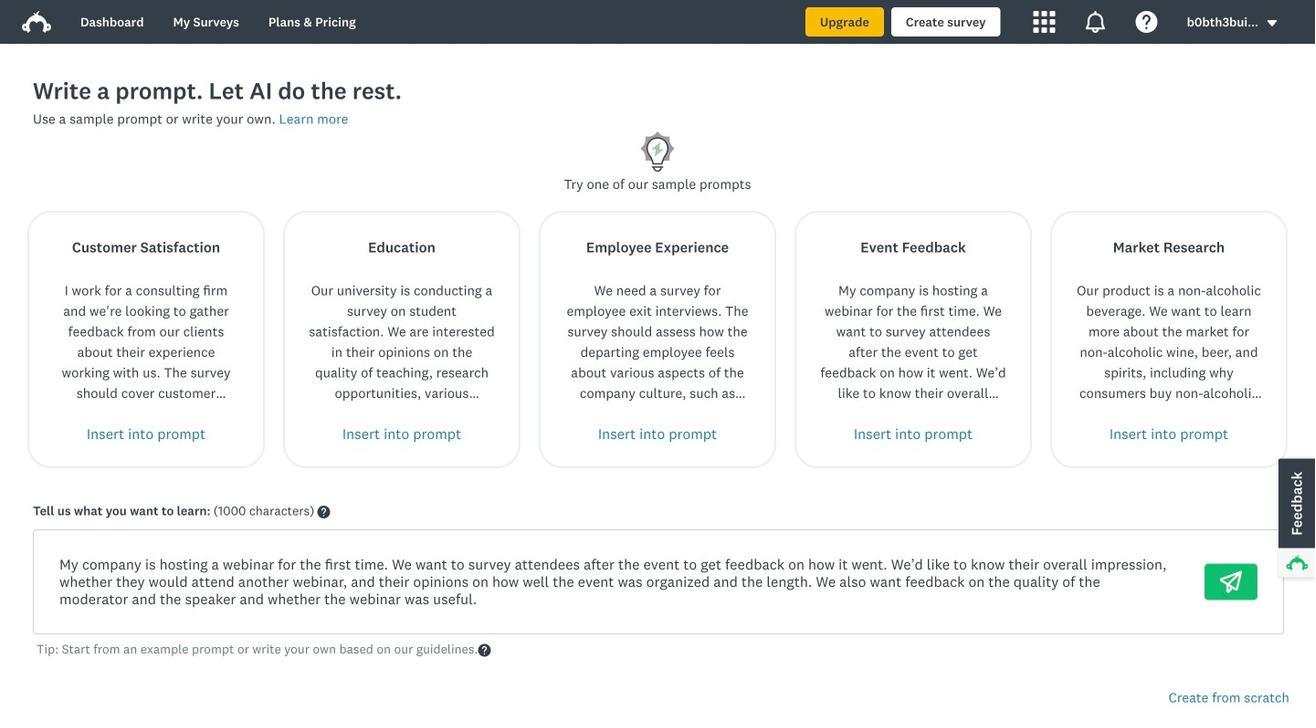 Task type: locate. For each thing, give the bounding box(es) containing it.
None text field
[[45, 542, 1183, 623]]

brand logo image
[[22, 7, 51, 37], [22, 11, 51, 33]]

1 brand logo image from the top
[[22, 7, 51, 37]]

dropdown arrow icon image
[[1266, 17, 1279, 30], [1268, 20, 1277, 26]]

0 vertical spatial hover for help content image
[[317, 506, 330, 519]]

hover for help content image
[[317, 506, 330, 519], [478, 645, 491, 657]]

airplane icon that submits your build survey with ai prompt image
[[1221, 571, 1242, 593], [1221, 571, 1242, 593]]

1 horizontal spatial hover for help content image
[[478, 645, 491, 657]]

2 brand logo image from the top
[[22, 11, 51, 33]]

0 horizontal spatial hover for help content image
[[317, 506, 330, 519]]

products icon image
[[1034, 11, 1056, 33], [1034, 11, 1056, 33]]



Task type: describe. For each thing, give the bounding box(es) containing it.
notification center icon image
[[1085, 11, 1107, 33]]

light bulb with lightning bolt inside showing a new idea image
[[636, 129, 680, 174]]

help icon image
[[1136, 11, 1158, 33]]

1 vertical spatial hover for help content image
[[478, 645, 491, 657]]



Task type: vqa. For each thing, say whether or not it's contained in the screenshot.
the Send surveys your way image
no



